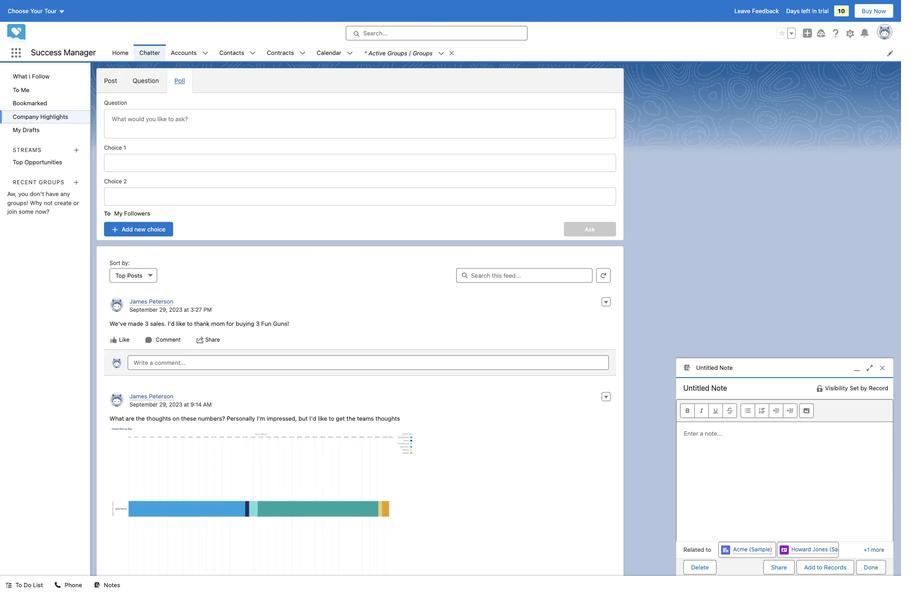 Task type: describe. For each thing, give the bounding box(es) containing it.
i'm
[[257, 415, 265, 423]]

post
[[104, 77, 117, 85]]

+
[[864, 547, 867, 554]]

what are the thoughts on these numbers? personally i'm impressed, but i'd like to get the teams thoughts
[[110, 415, 400, 423]]

join
[[7, 208, 17, 216]]

you
[[18, 191, 28, 198]]

leave feedback
[[735, 7, 779, 15]]

some
[[19, 208, 34, 216]]

by:
[[122, 260, 130, 267]]

at for james peterson september 29, 2023 at 9:14 am
[[184, 402, 189, 409]]

to inside james peterson, september 29, 2023 at 9:14 am element
[[329, 415, 334, 423]]

have
[[46, 191, 59, 198]]

days left in trial
[[786, 7, 829, 15]]

why
[[30, 199, 42, 207]]

2023 for james peterson september 29, 2023 at 9:14 am
[[169, 402, 182, 409]]

sort by:
[[110, 260, 130, 267]]

james peterson link for james peterson september 29, 2023 at 3:27 pm
[[130, 298, 174, 306]]

september for james peterson september 29, 2023 at 3:27 pm
[[130, 307, 158, 314]]

delete button
[[684, 561, 717, 575]]

i'd inside james peterson, september 29, 2023 at 9:14 am element
[[309, 415, 316, 423]]

or
[[73, 199, 79, 207]]

1 vertical spatial my
[[114, 210, 123, 217]]

add to records
[[805, 564, 847, 572]]

your
[[30, 7, 43, 15]]

september 29, 2023 at 3:27 pm link
[[130, 307, 212, 314]]

highlights
[[40, 113, 68, 120]]

to for to my followers
[[104, 210, 111, 217]]

jones
[[813, 547, 828, 554]]

poll
[[174, 77, 185, 85]]

guns!
[[273, 320, 289, 328]]

|
[[409, 49, 411, 57]]

text default image inside like button
[[110, 337, 117, 344]]

0 vertical spatial question
[[133, 77, 159, 85]]

calendar list item
[[311, 45, 359, 61]]

related to
[[684, 547, 712, 554]]

streams link
[[13, 147, 42, 154]]

drafts
[[23, 126, 40, 134]]

recent groups link
[[13, 179, 64, 186]]

top posts
[[115, 272, 142, 279]]

create
[[54, 199, 72, 207]]

to do list
[[15, 582, 43, 590]]

home
[[112, 49, 129, 56]]

(sample) inside 'acme (sample)' "link"
[[749, 547, 773, 554]]

3:27
[[191, 307, 202, 314]]

accounts link
[[166, 45, 202, 61]]

we've
[[110, 320, 126, 328]]

untitled note
[[696, 364, 733, 372]]

september for james peterson september 29, 2023 at 9:14 am
[[130, 402, 158, 409]]

tour
[[44, 7, 57, 15]]

2 horizontal spatial groups
[[413, 49, 433, 57]]

chatter
[[139, 49, 160, 56]]

get
[[336, 415, 345, 423]]

list
[[33, 582, 43, 590]]

contacts list item
[[214, 45, 262, 61]]

share inside share popup button
[[205, 337, 220, 343]]

1 vertical spatial question
[[104, 100, 127, 106]]

more
[[871, 547, 885, 554]]

we've made 3 sales. i'd like to thank mom for buying 3 fun guns!
[[110, 320, 289, 328]]

ask
[[585, 226, 595, 233]]

1 for +
[[867, 547, 870, 554]]

Choice 2 text field
[[104, 188, 616, 206]]

top for top opportunities
[[13, 159, 23, 166]]

any
[[60, 191, 70, 198]]

my drafts
[[13, 126, 40, 134]]

at for james peterson september 29, 2023 at 3:27 pm
[[184, 307, 189, 314]]

like inside james peterson, september 29, 2023 at 9:14 am element
[[318, 415, 327, 423]]

on
[[173, 415, 180, 423]]

visibility set by record
[[825, 385, 889, 392]]

to inside button
[[817, 564, 823, 572]]

1 horizontal spatial groups
[[387, 49, 407, 57]]

like inside james peterson, september 29, 2023 at 3:27 pm element
[[176, 320, 185, 328]]

* active groups | groups
[[364, 49, 433, 57]]

share inside share button
[[771, 564, 787, 572]]

peterson for james peterson september 29, 2023 at 9:14 am
[[149, 393, 174, 400]]

calendar
[[317, 49, 341, 56]]

numbers?
[[198, 415, 225, 423]]

1 thoughts from the left
[[146, 415, 171, 423]]

2 3 from the left
[[256, 320, 260, 328]]

Choice 1 text field
[[104, 154, 616, 172]]

ask button
[[564, 222, 616, 237]]

phone
[[65, 582, 82, 590]]

contracts list item
[[262, 45, 311, 61]]

set
[[850, 385, 859, 392]]

0 horizontal spatial my
[[13, 126, 21, 134]]

in
[[812, 7, 817, 15]]

contracts
[[267, 49, 294, 56]]

company
[[13, 113, 39, 120]]

bookmarked
[[13, 100, 47, 107]]

Sort by: button
[[110, 268, 157, 283]]

done
[[864, 564, 879, 572]]

related
[[684, 547, 704, 554]]

add for add new choice
[[122, 226, 133, 233]]

1 for choice
[[123, 145, 126, 151]]

follow
[[32, 73, 50, 80]]

james peterson, september 29, 2023 at 9:14 am element
[[104, 387, 616, 595]]

2
[[123, 178, 127, 185]]

2023 for james peterson september 29, 2023 at 3:27 pm
[[169, 307, 182, 314]]

chatter link
[[134, 45, 166, 61]]

made
[[128, 320, 143, 328]]

buying
[[236, 320, 254, 328]]

peterson for james peterson september 29, 2023 at 3:27 pm
[[149, 298, 174, 305]]

add to records button
[[797, 561, 855, 575]]

fun
[[261, 320, 271, 328]]

choose your tour
[[8, 7, 57, 15]]

Compose text text field
[[677, 423, 893, 538]]

i'd inside james peterson, september 29, 2023 at 3:27 pm element
[[168, 320, 175, 328]]

notes button
[[88, 577, 126, 595]]

text default image inside list item
[[449, 50, 455, 56]]

delete
[[691, 564, 709, 572]]

Search this feed... search field
[[456, 268, 593, 283]]

me
[[21, 86, 29, 93]]

contacts link
[[214, 45, 250, 61]]

i
[[29, 73, 30, 80]]

acme
[[733, 547, 748, 554]]

text default image inside comment button
[[145, 337, 152, 344]]

top opportunities link
[[0, 156, 90, 169]]

top for top posts
[[115, 272, 126, 279]]

recent
[[13, 179, 37, 186]]

text default image inside to do list button
[[5, 583, 12, 589]]



Task type: vqa. For each thing, say whether or not it's contained in the screenshot.
topmost Contact
no



Task type: locate. For each thing, give the bounding box(es) containing it.
these
[[181, 415, 196, 423]]

thoughts left on
[[146, 415, 171, 423]]

at inside james peterson september 29, 2023 at 3:27 pm
[[184, 307, 189, 314]]

to left me
[[13, 86, 19, 93]]

my left followers
[[114, 210, 123, 217]]

posts
[[127, 272, 142, 279]]

text default image inside accounts list item
[[202, 50, 209, 57]]

0 horizontal spatial add
[[122, 226, 133, 233]]

text default image left the notes
[[94, 583, 100, 589]]

james peterson link up september 29, 2023 at 9:14 am link
[[130, 393, 174, 401]]

2 james peterson link from the top
[[130, 393, 174, 401]]

0 vertical spatial i'd
[[168, 320, 175, 328]]

2023 left 3:27
[[169, 307, 182, 314]]

text default image left phone
[[55, 583, 61, 589]]

days
[[786, 7, 800, 15]]

groups right | on the left top of page
[[413, 49, 433, 57]]

text default image left visibility
[[816, 385, 823, 393]]

1 horizontal spatial the
[[347, 415, 356, 423]]

text default image down sales.
[[145, 337, 152, 344]]

add left new
[[122, 226, 133, 233]]

thoughts
[[146, 415, 171, 423], [376, 415, 400, 423]]

text default image inside contacts list item
[[250, 50, 256, 57]]

1 vertical spatial 2023
[[169, 402, 182, 409]]

question
[[133, 77, 159, 85], [104, 100, 127, 106]]

list
[[107, 45, 901, 61]]

1 vertical spatial choice
[[104, 178, 122, 185]]

what i follow
[[13, 73, 50, 80]]

1 horizontal spatial thoughts
[[376, 415, 400, 423]]

list item
[[359, 45, 459, 61]]

comment button
[[144, 336, 181, 344]]

at left 9:14 in the left bottom of the page
[[184, 402, 189, 409]]

september 29, 2023 at 9:14 am link
[[130, 402, 212, 409]]

2 choice from the top
[[104, 178, 122, 185]]

acme (sample) link
[[733, 546, 773, 555]]

top
[[13, 159, 23, 166], [115, 272, 126, 279]]

0 horizontal spatial i'd
[[168, 320, 175, 328]]

29, left 9:14 in the left bottom of the page
[[159, 402, 168, 409]]

0 vertical spatial top
[[13, 159, 23, 166]]

1
[[123, 145, 126, 151], [867, 547, 870, 554]]

toolbar
[[677, 400, 893, 423]]

september up the are
[[130, 402, 158, 409]]

new
[[134, 226, 146, 233]]

note
[[720, 364, 733, 372]]

i'd right sales.
[[168, 320, 175, 328]]

1 vertical spatial top
[[115, 272, 126, 279]]

to inside james peterson, september 29, 2023 at 3:27 pm element
[[187, 320, 193, 328]]

what left the are
[[110, 415, 124, 423]]

to
[[187, 320, 193, 328], [329, 415, 334, 423], [706, 547, 712, 554], [817, 564, 823, 572]]

2023 inside james peterson september 29, 2023 at 3:27 pm
[[169, 307, 182, 314]]

0 horizontal spatial 3
[[145, 320, 149, 328]]

1 horizontal spatial top
[[115, 272, 126, 279]]

1 choice from the top
[[104, 145, 122, 151]]

to left get
[[329, 415, 334, 423]]

james peterson link up the september 29, 2023 at 3:27 pm link
[[130, 298, 174, 306]]

text default image
[[449, 50, 455, 56], [250, 50, 256, 57], [300, 50, 306, 57], [110, 337, 117, 344], [145, 337, 152, 344], [196, 337, 203, 344], [94, 583, 100, 589]]

to right related
[[706, 547, 712, 554]]

1 horizontal spatial (sample)
[[830, 547, 853, 554]]

howard jones (sample) link
[[792, 546, 853, 555]]

top down "sort by:"
[[115, 272, 126, 279]]

at left 3:27
[[184, 307, 189, 314]]

2 james from the top
[[130, 393, 147, 400]]

acme (sample)
[[733, 547, 773, 554]]

my left drafts on the top of the page
[[13, 126, 21, 134]]

september inside james peterson september 29, 2023 at 3:27 pm
[[130, 307, 158, 314]]

peterson
[[149, 298, 174, 305], [149, 393, 174, 400]]

0 horizontal spatial 1
[[123, 145, 126, 151]]

september inside james peterson september 29, 2023 at 9:14 am
[[130, 402, 158, 409]]

(sample)
[[749, 547, 773, 554], [830, 547, 853, 554]]

phone button
[[49, 577, 88, 595]]

29, inside james peterson september 29, 2023 at 9:14 am
[[159, 402, 168, 409]]

1 vertical spatial add
[[805, 564, 816, 572]]

choice up choice 2
[[104, 145, 122, 151]]

0 horizontal spatial thoughts
[[146, 415, 171, 423]]

notes
[[104, 582, 120, 590]]

1 3 from the left
[[145, 320, 149, 328]]

2 (sample) from the left
[[830, 547, 853, 554]]

2023 inside james peterson september 29, 2023 at 9:14 am
[[169, 402, 182, 409]]

now?
[[35, 208, 50, 216]]

what left i
[[13, 73, 27, 80]]

leave feedback link
[[735, 7, 779, 15]]

0 horizontal spatial groups
[[39, 179, 64, 186]]

my
[[13, 126, 21, 134], [114, 210, 123, 217]]

1 vertical spatial james peterson link
[[130, 393, 174, 401]]

comment
[[156, 337, 181, 343]]

0 vertical spatial add
[[122, 226, 133, 233]]

2023 up on
[[169, 402, 182, 409]]

james peterson september 29, 2023 at 9:14 am
[[130, 393, 212, 409]]

to inside button
[[15, 582, 22, 590]]

what for what are the thoughts on these numbers? personally i'm impressed, but i'd like to get the teams thoughts
[[110, 415, 124, 423]]

29, inside james peterson september 29, 2023 at 3:27 pm
[[159, 307, 168, 314]]

james peterson link for james peterson september 29, 2023 at 9:14 am
[[130, 393, 174, 401]]

1 left more
[[867, 547, 870, 554]]

text default image
[[202, 50, 209, 57], [347, 50, 353, 57], [438, 50, 445, 57], [816, 385, 823, 393], [5, 583, 12, 589], [55, 583, 61, 589]]

1 at from the top
[[184, 307, 189, 314]]

(sample) up records
[[830, 547, 853, 554]]

*
[[364, 49, 367, 57]]

tab list containing post
[[96, 68, 624, 93]]

share button
[[764, 561, 795, 575]]

to for to me
[[13, 86, 19, 93]]

2 the from the left
[[347, 415, 356, 423]]

what i follow link
[[0, 70, 90, 83]]

29,
[[159, 307, 168, 314], [159, 402, 168, 409]]

james peterson link
[[130, 298, 174, 306], [130, 393, 174, 401]]

james peterson image
[[110, 297, 124, 312], [111, 357, 122, 368]]

0 vertical spatial choice
[[104, 145, 122, 151]]

at inside james peterson september 29, 2023 at 9:14 am
[[184, 402, 189, 409]]

text default image down the search... button
[[438, 50, 445, 57]]

2 at from the top
[[184, 402, 189, 409]]

not
[[44, 199, 53, 207]]

1 inside untitled note dialog
[[867, 547, 870, 554]]

share down mom
[[205, 337, 220, 343]]

2 thoughts from the left
[[376, 415, 400, 423]]

0 vertical spatial at
[[184, 307, 189, 314]]

the right the are
[[136, 415, 145, 423]]

to me link
[[0, 83, 90, 97]]

to left records
[[817, 564, 823, 572]]

choice for choice 1
[[104, 145, 122, 151]]

james inside james peterson september 29, 2023 at 3:27 pm
[[130, 298, 147, 305]]

howard jones (sample)
[[792, 547, 853, 554]]

0 horizontal spatial like
[[176, 320, 185, 328]]

groups left | on the left top of page
[[387, 49, 407, 57]]

text default image right contacts
[[250, 50, 256, 57]]

add inside add to records button
[[805, 564, 816, 572]]

0 vertical spatial what
[[13, 73, 27, 80]]

text default image inside share popup button
[[196, 337, 203, 344]]

streams
[[13, 147, 42, 154]]

add inside add new choice button
[[122, 226, 133, 233]]

like
[[119, 337, 129, 343]]

trial
[[819, 7, 829, 15]]

text default image down we've made 3 sales. i'd like to thank mom for buying 3 fun guns!
[[196, 337, 203, 344]]

(sample) inside howard jones (sample) link
[[830, 547, 853, 554]]

what inside what i follow link
[[13, 73, 27, 80]]

add new choice button
[[104, 222, 173, 237]]

account image
[[722, 546, 731, 555]]

contacts
[[219, 49, 244, 56]]

29, for james peterson september 29, 2023 at 3:27 pm
[[159, 307, 168, 314]]

0 horizontal spatial top
[[13, 159, 23, 166]]

text default image inside contracts list item
[[300, 50, 306, 57]]

text default image left like
[[110, 337, 117, 344]]

1 horizontal spatial 1
[[867, 547, 870, 554]]

to left thank
[[187, 320, 193, 328]]

2 september from the top
[[130, 402, 158, 409]]

top inside the sort by: button
[[115, 272, 126, 279]]

james inside james peterson september 29, 2023 at 9:14 am
[[130, 393, 147, 400]]

choose
[[8, 7, 29, 15]]

success
[[31, 48, 62, 57]]

1 vertical spatial james peterson image
[[111, 357, 122, 368]]

delete status
[[684, 561, 764, 575]]

1 horizontal spatial 3
[[256, 320, 260, 328]]

sales.
[[150, 320, 166, 328]]

followers
[[124, 210, 150, 217]]

for
[[227, 320, 234, 328]]

text default image right contracts
[[300, 50, 306, 57]]

0 horizontal spatial (sample)
[[749, 547, 773, 554]]

groups
[[387, 49, 407, 57], [413, 49, 433, 57], [39, 179, 64, 186]]

peterson inside james peterson september 29, 2023 at 3:27 pm
[[149, 298, 174, 305]]

1 2023 from the top
[[169, 307, 182, 314]]

like button
[[110, 336, 130, 344]]

james peterson, september 29, 2023 at 3:27 pm element
[[104, 292, 616, 350]]

1 29, from the top
[[159, 307, 168, 314]]

search...
[[363, 30, 388, 37]]

(sample) right 'acme'
[[749, 547, 773, 554]]

1 horizontal spatial share
[[771, 564, 787, 572]]

1 up 2
[[123, 145, 126, 151]]

share
[[205, 337, 220, 343], [771, 564, 787, 572]]

0 vertical spatial share
[[205, 337, 220, 343]]

to left followers
[[104, 210, 111, 217]]

james for james peterson september 29, 2023 at 9:14 am
[[130, 393, 147, 400]]

0 vertical spatial like
[[176, 320, 185, 328]]

peterson up the september 29, 2023 at 3:27 pm link
[[149, 298, 174, 305]]

1 vertical spatial to
[[104, 210, 111, 217]]

1 horizontal spatial what
[[110, 415, 124, 423]]

0 horizontal spatial the
[[136, 415, 145, 423]]

september up made
[[130, 307, 158, 314]]

3 right made
[[145, 320, 149, 328]]

why not create or join some now?
[[7, 199, 79, 216]]

1 horizontal spatial my
[[114, 210, 123, 217]]

am
[[203, 402, 212, 409]]

success manager
[[31, 48, 96, 57]]

0 vertical spatial my
[[13, 126, 21, 134]]

question down the chatter link
[[133, 77, 159, 85]]

accounts list item
[[166, 45, 214, 61]]

james for james peterson september 29, 2023 at 3:27 pm
[[130, 298, 147, 305]]

1 horizontal spatial question
[[133, 77, 159, 85]]

peterson up september 29, 2023 at 9:14 am link
[[149, 393, 174, 400]]

text default image inside list item
[[438, 50, 445, 57]]

2 29, from the top
[[159, 402, 168, 409]]

text default image left "*"
[[347, 50, 353, 57]]

1 horizontal spatial add
[[805, 564, 816, 572]]

choose your tour button
[[7, 4, 65, 18]]

share button
[[196, 336, 221, 344]]

1 vertical spatial 29,
[[159, 402, 168, 409]]

format text element
[[680, 404, 737, 418]]

1 vertical spatial like
[[318, 415, 327, 423]]

1 james peterson link from the top
[[130, 298, 174, 306]]

manager
[[64, 48, 96, 57]]

buy
[[862, 7, 872, 15]]

0 vertical spatial 2023
[[169, 307, 182, 314]]

format body element
[[741, 404, 798, 418]]

contact image
[[780, 546, 789, 555]]

question down post link
[[104, 100, 127, 106]]

text default image inside 'notes' button
[[94, 583, 100, 589]]

text default image inside untitled note dialog
[[816, 385, 823, 393]]

to do list button
[[0, 577, 48, 595]]

text default image inside phone button
[[55, 583, 61, 589]]

1 vertical spatial i'd
[[309, 415, 316, 423]]

0 vertical spatial james peterson image
[[110, 297, 124, 312]]

1 horizontal spatial i'd
[[309, 415, 316, 423]]

james right james peterson image at the bottom of page
[[130, 393, 147, 400]]

sort
[[110, 260, 120, 267]]

but
[[299, 415, 308, 423]]

peterson inside james peterson september 29, 2023 at 9:14 am
[[149, 393, 174, 400]]

now
[[874, 7, 886, 15]]

thank
[[194, 320, 210, 328]]

james peterson image down like button on the bottom of page
[[111, 357, 122, 368]]

don't
[[30, 191, 44, 198]]

list item containing *
[[359, 45, 459, 61]]

0 vertical spatial 29,
[[159, 307, 168, 314]]

None text field
[[676, 378, 770, 398]]

groups up have
[[39, 179, 64, 186]]

choice left 2
[[104, 178, 122, 185]]

1 vertical spatial share
[[771, 564, 787, 572]]

thoughts right teams
[[376, 415, 400, 423]]

top down streams
[[13, 159, 23, 166]]

0 vertical spatial 1
[[123, 145, 126, 151]]

2 2023 from the top
[[169, 402, 182, 409]]

company highlights link
[[0, 110, 90, 124]]

1 vertical spatial what
[[110, 415, 124, 423]]

text default image left do
[[5, 583, 12, 589]]

add for add to records
[[805, 564, 816, 572]]

0 horizontal spatial what
[[13, 73, 27, 80]]

are
[[126, 415, 134, 423]]

3 left the fun
[[256, 320, 260, 328]]

to inside to my followers
[[104, 210, 111, 217]]

1 the from the left
[[136, 415, 145, 423]]

1 peterson from the top
[[149, 298, 174, 305]]

closed won by rep image
[[110, 426, 416, 589]]

0 vertical spatial james
[[130, 298, 147, 305]]

james peterson image
[[110, 392, 124, 407]]

2 peterson from the top
[[149, 393, 174, 400]]

29, up sales.
[[159, 307, 168, 314]]

like left get
[[318, 415, 327, 423]]

list containing home
[[107, 45, 901, 61]]

2023
[[169, 307, 182, 314], [169, 402, 182, 409]]

1 september from the top
[[130, 307, 158, 314]]

1 horizontal spatial like
[[318, 415, 327, 423]]

1 vertical spatial peterson
[[149, 393, 174, 400]]

what for what i follow
[[13, 73, 27, 80]]

0 vertical spatial to
[[13, 86, 19, 93]]

the right get
[[347, 415, 356, 423]]

1 vertical spatial james
[[130, 393, 147, 400]]

choice for choice 2
[[104, 178, 122, 185]]

1 vertical spatial september
[[130, 402, 158, 409]]

toolbar inside untitled note dialog
[[677, 400, 893, 423]]

0 vertical spatial peterson
[[149, 298, 174, 305]]

search... button
[[346, 26, 527, 40]]

text default image inside calendar list item
[[347, 50, 353, 57]]

Question text field
[[104, 109, 616, 139]]

to left do
[[15, 582, 22, 590]]

0 horizontal spatial share
[[205, 337, 220, 343]]

0 horizontal spatial question
[[104, 100, 127, 106]]

0 vertical spatial james peterson link
[[130, 298, 174, 306]]

poll link
[[167, 69, 193, 93]]

0 vertical spatial september
[[130, 307, 158, 314]]

tab list
[[96, 68, 624, 93]]

feedback
[[752, 7, 779, 15]]

post link
[[97, 69, 125, 93]]

text default image right accounts at left top
[[202, 50, 209, 57]]

pm
[[204, 307, 212, 314]]

james peterson image up we've
[[110, 297, 124, 312]]

2 vertical spatial to
[[15, 582, 22, 590]]

1 vertical spatial 1
[[867, 547, 870, 554]]

29, for james peterson september 29, 2023 at 9:14 am
[[159, 402, 168, 409]]

i'd right but
[[309, 415, 316, 423]]

untitled
[[696, 364, 718, 372]]

choice
[[104, 145, 122, 151], [104, 178, 122, 185]]

Write a comment... text field
[[128, 356, 609, 370]]

3
[[145, 320, 149, 328], [256, 320, 260, 328]]

1 james from the top
[[130, 298, 147, 305]]

untitled note dialog
[[676, 359, 894, 577]]

james up made
[[130, 298, 147, 305]]

group
[[777, 28, 796, 39]]

1 (sample) from the left
[[749, 547, 773, 554]]

text default image down the search... button
[[449, 50, 455, 56]]

to my followers
[[104, 210, 150, 217]]

share down contact image
[[771, 564, 787, 572]]

leave
[[735, 7, 751, 15]]

like down the september 29, 2023 at 3:27 pm link
[[176, 320, 185, 328]]

what inside james peterson, september 29, 2023 at 9:14 am element
[[110, 415, 124, 423]]

to for to do list
[[15, 582, 22, 590]]

add down howard
[[805, 564, 816, 572]]

impressed,
[[267, 415, 297, 423]]

1 vertical spatial at
[[184, 402, 189, 409]]



